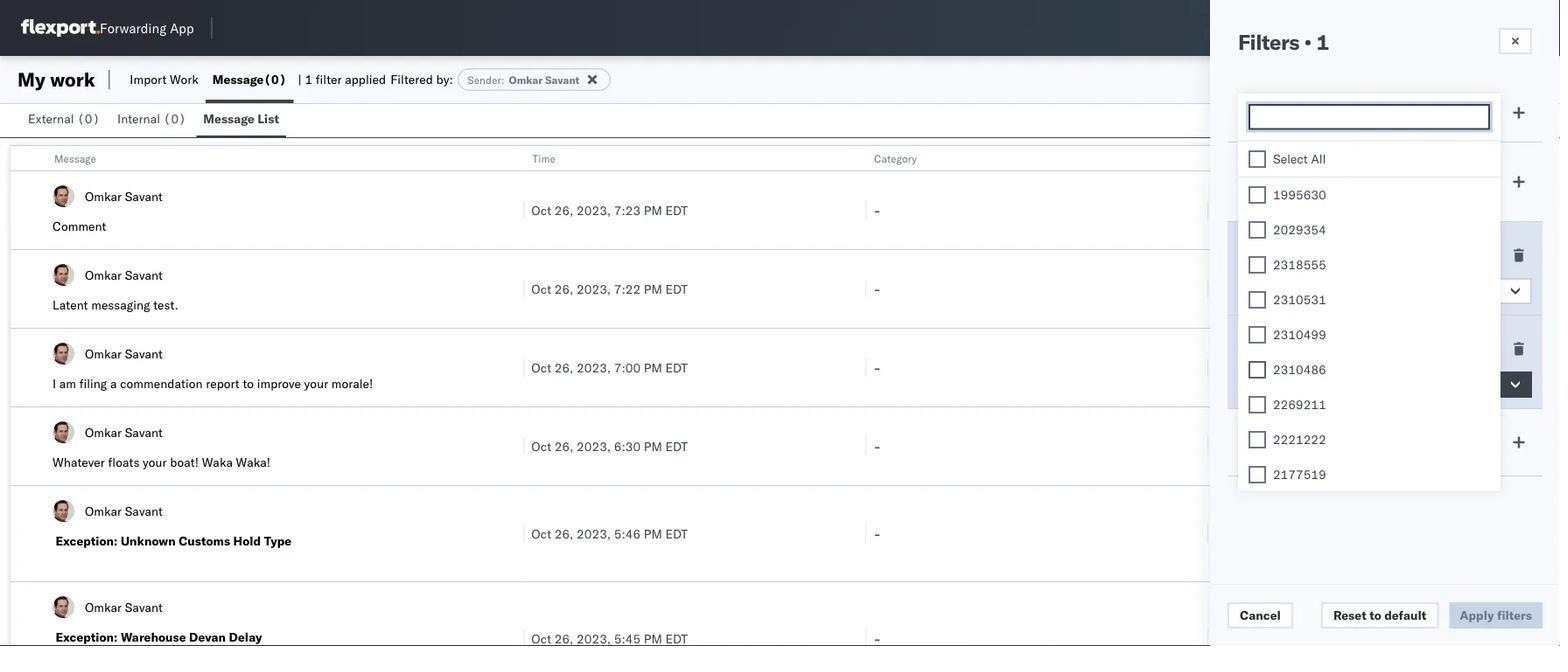 Task type: describe. For each thing, give the bounding box(es) containing it.
pm for 6:30
[[644, 439, 662, 454]]

created
[[1238, 435, 1285, 450]]

omkar savant for oct 26, 2023, 7:23 pm edt
[[85, 189, 163, 204]]

0 horizontal spatial 1
[[305, 72, 312, 87]]

internal (0)
[[117, 111, 186, 126]]

am
[[59, 376, 76, 392]]

reset to default button
[[1321, 603, 1439, 629]]

omkar up the filing
[[85, 346, 122, 361]]

i
[[52, 376, 56, 392]]

message for message (0)
[[212, 72, 264, 87]]

resize handle column header for category
[[1187, 146, 1208, 647]]

edt for oct 26, 2023, 7:23 pm edt
[[665, 203, 688, 218]]

resize handle column header for time
[[845, 146, 866, 647]]

26, for oct 26, 2023, 7:22 pm edt
[[555, 281, 574, 297]]

1366815
[[1252, 439, 1305, 454]]

whatever floats your boat! waka waka!
[[52, 455, 271, 470]]

latent messaging test.
[[52, 297, 178, 313]]

oct for oct 26, 2023, 6:30 pm edt
[[531, 439, 551, 454]]

- for oct 26, 2023, 6:30 pm edt
[[873, 439, 881, 454]]

1995630
[[1273, 187, 1326, 202]]

reset
[[1333, 608, 1366, 623]]

:
[[501, 73, 504, 86]]

waka
[[202, 455, 233, 470]]

oct 26, 2023, 7:00 pm edt
[[531, 360, 688, 375]]

report
[[206, 376, 240, 392]]

filter
[[316, 72, 342, 87]]

(0) for external (0)
[[77, 111, 100, 126]]

- for oct 26, 2023, 7:23 pm edt
[[873, 203, 881, 218]]

resize handle column header for message
[[503, 146, 524, 647]]

boat!
[[170, 455, 199, 470]]

to inside "reset to default" "button"
[[1369, 608, 1381, 623]]

oct 26, 2023, 6:30 pm edt
[[531, 439, 688, 454]]

internal
[[117, 111, 160, 126]]

2269211
[[1273, 397, 1326, 412]]

26, for oct 26, 2023, 5:46 pm edt
[[555, 526, 574, 542]]

2023, for 7:00
[[577, 360, 611, 375]]

customs
[[179, 534, 230, 549]]

cancel
[[1240, 608, 1281, 623]]

26, for oct 26, 2023, 7:23 pm edt
[[555, 203, 574, 218]]

savant down internal (0) button
[[125, 189, 163, 204]]

Search Shipments (/) text field
[[1225, 15, 1394, 41]]

- for oct 26, 2023, 5:46 pm edt
[[873, 526, 881, 542]]

message list button
[[196, 103, 286, 137]]

item/shipment
[[1281, 152, 1353, 165]]

2177519
[[1273, 467, 1326, 482]]

- for oct 26, 2023, 7:22 pm edt
[[873, 281, 881, 297]]

classification
[[1365, 174, 1439, 189]]

reset to default
[[1333, 608, 1426, 623]]

458574 for oct 26, 2023, 7:22 pm edt
[[1252, 281, 1298, 297]]

7:00
[[614, 360, 641, 375]]

related work item/shipment
[[1216, 152, 1353, 165]]

message classification category
[[1365, 162, 1439, 202]]

5:46
[[614, 526, 641, 542]]

2023, for 6:30
[[577, 439, 611, 454]]

flex- for oct 26, 2023, 6:30 pm edt
[[1215, 439, 1252, 454]]

458574 for oct 26, 2023, 7:23 pm edt
[[1252, 203, 1298, 218]]

omkar savant inside button
[[1257, 283, 1340, 299]]

oct for oct 26, 2023, 7:23 pm edt
[[531, 203, 551, 218]]

sender for sender : omkar savant
[[468, 73, 501, 86]]

message type
[[1365, 105, 1441, 120]]

26, for oct 26, 2023, 7:00 pm edt
[[555, 360, 574, 375]]

a
[[110, 376, 117, 392]]

exception: for exception: unknown customs hold type
[[56, 534, 118, 549]]

0 vertical spatial category
[[874, 152, 917, 165]]

select
[[1273, 151, 1308, 166]]

1854269
[[1252, 360, 1305, 375]]

external
[[28, 111, 74, 126]]

omkar right the : at the left of the page
[[509, 73, 543, 86]]

7:23
[[614, 203, 641, 218]]

0 vertical spatial your
[[304, 376, 328, 392]]

cancel button
[[1228, 603, 1293, 629]]

test.
[[153, 297, 178, 313]]

omkar savant for oct 26, 2023, 7:00 pm edt
[[85, 346, 163, 361]]

oct 26, 2023, 5:46 pm edt
[[531, 526, 688, 542]]

pm for 7:00
[[644, 360, 662, 375]]

oct 26, 2023, 7:22 pm edt
[[531, 281, 688, 297]]

work for related
[[1255, 152, 1278, 165]]

time
[[532, 152, 555, 165]]

devan
[[189, 630, 226, 645]]

1 vertical spatial type
[[264, 534, 292, 549]]

floats
[[108, 455, 140, 470]]

related
[[1216, 152, 1253, 165]]

i am filing a commendation report to improve your morale!
[[52, 376, 373, 392]]

2221222
[[1273, 432, 1326, 447]]

pm for 7:23
[[644, 203, 662, 218]]

my work
[[17, 67, 95, 91]]

oct for oct 26, 2023, 7:22 pm edt
[[531, 281, 551, 297]]

flex- for oct 26, 2023, 7:23 pm edt
[[1215, 203, 1252, 218]]

edt for oct 26, 2023, 5:46 pm edt
[[665, 526, 688, 542]]

26, for oct 26, 2023, 6:30 pm edt
[[555, 439, 574, 454]]

7:22
[[614, 281, 641, 297]]

commendation
[[120, 376, 203, 392]]

list
[[258, 111, 279, 126]]

oct for oct 26, 2023, 7:00 pm edt
[[531, 360, 551, 375]]

app
[[170, 20, 194, 36]]

flexport. image
[[21, 19, 100, 37]]

latent
[[52, 297, 88, 313]]

messaging
[[91, 297, 150, 313]]

comment
[[52, 219, 106, 234]]

•
[[1304, 29, 1312, 55]]

message for message type
[[1365, 105, 1414, 120]]

6:30
[[614, 439, 641, 454]]

internal (0) button
[[110, 103, 196, 137]]

improve
[[257, 376, 301, 392]]

- for oct 26, 2023, 7:00 pm edt
[[873, 360, 881, 375]]

omkar up comment
[[85, 189, 122, 204]]

flex- 458574 for oct 26, 2023, 7:22 pm edt
[[1215, 281, 1298, 297]]

message type
[[1238, 105, 1320, 120]]

flex- 1366815
[[1215, 439, 1305, 454]]

filters
[[1238, 29, 1299, 55]]

all
[[1311, 151, 1326, 166]]



Task type: locate. For each thing, give the bounding box(es) containing it.
omkar savant up floats at left
[[85, 425, 163, 440]]

edt right "7:00"
[[665, 360, 688, 375]]

edt right 6:30
[[665, 439, 688, 454]]

1 flex- from the top
[[1215, 203, 1252, 218]]

None text field
[[1255, 110, 1488, 126]]

warehouse
[[121, 630, 186, 645]]

date
[[1288, 435, 1316, 450]]

26, left "7:00"
[[555, 360, 574, 375]]

None checkbox
[[1249, 221, 1266, 238], [1249, 256, 1266, 273], [1249, 291, 1266, 308], [1249, 396, 1266, 413], [1249, 466, 1266, 483], [1249, 221, 1266, 238], [1249, 256, 1266, 273], [1249, 291, 1266, 308], [1249, 396, 1266, 413], [1249, 466, 1266, 483]]

5 flex- from the top
[[1215, 526, 1252, 542]]

flex- 458574
[[1215, 203, 1298, 218], [1215, 281, 1298, 297]]

omkar savant up messaging
[[85, 267, 163, 283]]

omkar savant button
[[1238, 278, 1532, 304]]

created date
[[1238, 435, 1316, 450]]

work up external (0)
[[50, 67, 95, 91]]

|
[[298, 72, 302, 87]]

2023,
[[577, 203, 611, 218], [577, 281, 611, 297], [577, 360, 611, 375], [577, 439, 611, 454], [577, 526, 611, 542]]

resize handle column header
[[503, 146, 524, 647], [845, 146, 866, 647], [1187, 146, 1208, 647], [1529, 146, 1550, 647]]

my
[[17, 67, 45, 91]]

0 vertical spatial 1
[[1316, 29, 1329, 55]]

2 26, from the top
[[555, 281, 574, 297]]

forwarding app link
[[21, 19, 194, 37]]

forwarding
[[100, 20, 166, 36]]

message inside button
[[203, 111, 255, 126]]

type up select all
[[1292, 105, 1320, 120]]

2 exception: from the top
[[56, 630, 118, 645]]

5 oct from the top
[[531, 526, 551, 542]]

work right related
[[1255, 152, 1278, 165]]

(0) right internal
[[163, 111, 186, 126]]

list box
[[1238, 141, 1501, 647]]

omkar savant up warehouse
[[85, 600, 163, 615]]

1 vertical spatial exception:
[[56, 630, 118, 645]]

pm right 7:23
[[644, 203, 662, 218]]

type right hold
[[264, 534, 292, 549]]

2023, left 7:23
[[577, 203, 611, 218]]

category
[[1365, 186, 1413, 202]]

omkar savant
[[85, 189, 163, 204], [85, 267, 163, 283], [1257, 283, 1340, 299], [85, 346, 163, 361], [85, 425, 163, 440], [85, 504, 163, 519], [85, 600, 163, 615]]

by:
[[436, 72, 453, 87]]

filing
[[79, 376, 107, 392]]

2 horizontal spatial (0)
[[264, 72, 287, 87]]

omkar up 'latent messaging test.'
[[85, 267, 122, 283]]

omkar savant up unknown
[[85, 504, 163, 519]]

0 vertical spatial exception:
[[56, 534, 118, 549]]

0 horizontal spatial sender
[[468, 73, 501, 86]]

oct left the 5:46
[[531, 526, 551, 542]]

3 flex- from the top
[[1215, 360, 1252, 375]]

flex- left 2221222
[[1215, 439, 1252, 454]]

savant inside omkar savant button
[[1300, 283, 1340, 299]]

5 2023, from the top
[[577, 526, 611, 542]]

omkar savant down 2318555
[[1257, 283, 1340, 299]]

26, left 6:30
[[555, 439, 574, 454]]

edt right the 5:46
[[665, 526, 688, 542]]

pm
[[644, 203, 662, 218], [644, 281, 662, 297], [644, 360, 662, 375], [644, 439, 662, 454], [644, 526, 662, 542]]

message inside message classification category
[[1365, 162, 1414, 177]]

exception: left unknown
[[56, 534, 118, 549]]

import work button
[[123, 56, 205, 103]]

2 edt from the top
[[665, 281, 688, 297]]

message left the type
[[1365, 105, 1414, 120]]

5 pm from the top
[[644, 526, 662, 542]]

to right reset
[[1369, 608, 1381, 623]]

4 26, from the top
[[555, 439, 574, 454]]

waka!
[[236, 455, 271, 470]]

import
[[130, 72, 167, 87]]

flex- for oct 26, 2023, 7:00 pm edt
[[1215, 360, 1252, 375]]

26, left the 5:46
[[555, 526, 574, 542]]

sender : omkar savant
[[468, 73, 580, 86]]

oct left 7:22
[[531, 281, 551, 297]]

2 458574 from the top
[[1252, 281, 1298, 297]]

message for message
[[54, 152, 96, 165]]

4 2023, from the top
[[577, 439, 611, 454]]

flex- 458574 down 1995630 on the top
[[1215, 203, 1298, 218]]

whatever
[[52, 455, 105, 470]]

0 vertical spatial flex- 458574
[[1215, 203, 1298, 218]]

3 - from the top
[[873, 360, 881, 375]]

pm for 5:46
[[644, 526, 662, 542]]

sender
[[468, 73, 501, 86], [1238, 248, 1280, 263]]

3 2023, from the top
[[577, 360, 611, 375]]

oct for oct 26, 2023, 5:46 pm edt
[[531, 526, 551, 542]]

pm for 7:22
[[644, 281, 662, 297]]

1 horizontal spatial 1
[[1316, 29, 1329, 55]]

0 vertical spatial work
[[50, 67, 95, 91]]

savant
[[545, 73, 580, 86], [125, 189, 163, 204], [125, 267, 163, 283], [1300, 283, 1340, 299], [125, 346, 163, 361], [125, 425, 163, 440], [125, 504, 163, 519], [125, 600, 163, 615]]

flex- 1854269
[[1215, 360, 1305, 375]]

(0) for message (0)
[[264, 72, 287, 87]]

flex- up cancel
[[1215, 526, 1252, 542]]

2310531
[[1273, 292, 1326, 307]]

1 vertical spatial 458574
[[1252, 281, 1298, 297]]

26,
[[555, 203, 574, 218], [555, 281, 574, 297], [555, 360, 574, 375], [555, 439, 574, 454], [555, 526, 574, 542]]

edt for oct 26, 2023, 6:30 pm edt
[[665, 439, 688, 454]]

flex- left 2310531
[[1215, 281, 1252, 297]]

4 oct from the top
[[531, 439, 551, 454]]

5 edt from the top
[[665, 526, 688, 542]]

flex- down shipment in the right of the page
[[1215, 360, 1252, 375]]

0 horizontal spatial type
[[264, 534, 292, 549]]

omkar
[[509, 73, 543, 86], [85, 189, 122, 204], [85, 267, 122, 283], [1257, 283, 1297, 299], [85, 346, 122, 361], [85, 425, 122, 440], [85, 504, 122, 519], [85, 600, 122, 615]]

2023, left "7:00"
[[577, 360, 611, 375]]

flex- 458574 for oct 26, 2023, 7:23 pm edt
[[1215, 203, 1298, 218]]

| 1 filter applied filtered by:
[[298, 72, 453, 87]]

1 resize handle column header from the left
[[503, 146, 524, 647]]

omkar savant for oct 26, 2023, 6:30 pm edt
[[85, 425, 163, 440]]

2 oct from the top
[[531, 281, 551, 297]]

unknown
[[121, 534, 176, 549]]

message up "message list"
[[212, 72, 264, 87]]

0 horizontal spatial work
[[50, 67, 95, 91]]

4 resize handle column header from the left
[[1529, 146, 1550, 647]]

your left morale!
[[304, 376, 328, 392]]

flex- down related
[[1215, 203, 1252, 218]]

savant right the : at the left of the page
[[545, 73, 580, 86]]

3 pm from the top
[[644, 360, 662, 375]]

(0) right external
[[77, 111, 100, 126]]

savant up warehouse
[[125, 600, 163, 615]]

1 edt from the top
[[665, 203, 688, 218]]

-
[[873, 203, 881, 218], [873, 281, 881, 297], [873, 360, 881, 375], [873, 439, 881, 454], [873, 526, 881, 542]]

morale!
[[331, 376, 373, 392]]

2318555
[[1273, 257, 1326, 272]]

4 flex- from the top
[[1215, 439, 1252, 454]]

0 horizontal spatial your
[[143, 455, 167, 470]]

message up category
[[1365, 162, 1414, 177]]

2023, left the 5:46
[[577, 526, 611, 542]]

(0)
[[264, 72, 287, 87], [77, 111, 100, 126], [163, 111, 186, 126]]

4 pm from the top
[[644, 439, 662, 454]]

external (0)
[[28, 111, 100, 126]]

1
[[1316, 29, 1329, 55], [305, 72, 312, 87]]

1 horizontal spatial work
[[1255, 152, 1278, 165]]

import work
[[130, 72, 198, 87]]

2023, left 6:30
[[577, 439, 611, 454]]

458574
[[1252, 203, 1298, 218], [1252, 281, 1298, 297]]

forwarding app
[[100, 20, 194, 36]]

message list
[[203, 111, 279, 126]]

1 - from the top
[[873, 203, 881, 218]]

1 vertical spatial work
[[1255, 152, 1278, 165]]

exception: for exception: warehouse devan delay
[[56, 630, 118, 645]]

1 horizontal spatial to
[[1369, 608, 1381, 623]]

1 vertical spatial to
[[1369, 608, 1381, 623]]

work
[[170, 72, 198, 87]]

1 flex- 458574 from the top
[[1215, 203, 1298, 218]]

1 vertical spatial flex- 458574
[[1215, 281, 1298, 297]]

message down external (0) button at the left of the page
[[54, 152, 96, 165]]

2029354
[[1273, 222, 1326, 237]]

pm right "7:00"
[[644, 360, 662, 375]]

1 vertical spatial category
[[1238, 174, 1291, 189]]

4 edt from the top
[[665, 439, 688, 454]]

1 vertical spatial 1
[[305, 72, 312, 87]]

delay
[[229, 630, 262, 645]]

2 flex- from the top
[[1215, 281, 1252, 297]]

message for message classification category
[[1365, 162, 1414, 177]]

1 exception: from the top
[[56, 534, 118, 549]]

flex- for oct 26, 2023, 7:22 pm edt
[[1215, 281, 1252, 297]]

5 26, from the top
[[555, 526, 574, 542]]

sender right by:
[[468, 73, 501, 86]]

1 right •
[[1316, 29, 1329, 55]]

1 2023, from the top
[[577, 203, 611, 218]]

2023, for 7:22
[[577, 281, 611, 297]]

0 vertical spatial to
[[243, 376, 254, 392]]

2023, for 7:23
[[577, 203, 611, 218]]

shipment
[[1238, 341, 1294, 357]]

0 vertical spatial type
[[1292, 105, 1320, 120]]

applied
[[345, 72, 386, 87]]

oct left "7:00"
[[531, 360, 551, 375]]

filtered
[[390, 72, 433, 87]]

savant down 2318555
[[1300, 283, 1340, 299]]

work
[[50, 67, 95, 91], [1255, 152, 1278, 165]]

26, left 7:22
[[555, 281, 574, 297]]

your left boat! on the bottom of page
[[143, 455, 167, 470]]

sender down 2029354
[[1238, 248, 1280, 263]]

oct 26, 2023, 7:23 pm edt
[[531, 203, 688, 218]]

sender for sender
[[1238, 248, 1280, 263]]

1 horizontal spatial category
[[1238, 174, 1291, 189]]

list box containing select all
[[1238, 141, 1501, 647]]

savant up commendation
[[125, 346, 163, 361]]

1 horizontal spatial sender
[[1238, 248, 1280, 263]]

pm right 6:30
[[644, 439, 662, 454]]

to right report in the left of the page
[[243, 376, 254, 392]]

exception:
[[56, 534, 118, 549], [56, 630, 118, 645]]

flex-
[[1215, 203, 1252, 218], [1215, 281, 1252, 297], [1215, 360, 1252, 375], [1215, 439, 1252, 454], [1215, 526, 1252, 542]]

(0) for internal (0)
[[163, 111, 186, 126]]

omkar up warehouse
[[85, 600, 122, 615]]

26, down time
[[555, 203, 574, 218]]

None checkbox
[[1249, 150, 1266, 168], [1249, 186, 1266, 203], [1249, 326, 1266, 343], [1249, 361, 1266, 378], [1249, 431, 1266, 448], [1249, 150, 1266, 168], [1249, 186, 1266, 203], [1249, 326, 1266, 343], [1249, 361, 1266, 378], [1249, 431, 1266, 448]]

message left list
[[203, 111, 255, 126]]

exception: unknown customs hold type
[[56, 534, 292, 549]]

1 26, from the top
[[555, 203, 574, 218]]

1 right the |
[[305, 72, 312, 87]]

0 horizontal spatial (0)
[[77, 111, 100, 126]]

message up related work item/shipment on the top right of page
[[1238, 105, 1289, 120]]

message for message list
[[203, 111, 255, 126]]

filters • 1
[[1238, 29, 1329, 55]]

omkar down 2318555
[[1257, 283, 1297, 299]]

3 26, from the top
[[555, 360, 574, 375]]

oct down time
[[531, 203, 551, 218]]

omkar savant for oct 26, 2023, 5:46 pm edt
[[85, 504, 163, 519]]

2 2023, from the top
[[577, 281, 611, 297]]

4 - from the top
[[873, 439, 881, 454]]

3 resize handle column header from the left
[[1187, 146, 1208, 647]]

3 oct from the top
[[531, 360, 551, 375]]

1 horizontal spatial type
[[1292, 105, 1320, 120]]

1 horizontal spatial your
[[304, 376, 328, 392]]

work for my
[[50, 67, 95, 91]]

resize handle column header for related work item/shipment
[[1529, 146, 1550, 647]]

edt for oct 26, 2023, 7:22 pm edt
[[665, 281, 688, 297]]

exception: warehouse devan delay
[[56, 630, 262, 645]]

5 - from the top
[[873, 526, 881, 542]]

savant up unknown
[[125, 504, 163, 519]]

2 pm from the top
[[644, 281, 662, 297]]

1 pm from the top
[[644, 203, 662, 218]]

oct left 6:30
[[531, 439, 551, 454]]

2023, left 7:22
[[577, 281, 611, 297]]

omkar down floats at left
[[85, 504, 122, 519]]

3 edt from the top
[[665, 360, 688, 375]]

message (0)
[[212, 72, 287, 87]]

external (0) button
[[21, 103, 110, 137]]

2310499
[[1273, 327, 1326, 342]]

1 458574 from the top
[[1252, 203, 1298, 218]]

2310486
[[1273, 362, 1326, 377]]

edt for oct 26, 2023, 7:00 pm edt
[[665, 360, 688, 375]]

0 horizontal spatial to
[[243, 376, 254, 392]]

pm right the 5:46
[[644, 526, 662, 542]]

edt right 7:22
[[665, 281, 688, 297]]

omkar inside omkar savant button
[[1257, 283, 1297, 299]]

message for message type
[[1238, 105, 1289, 120]]

458574 down 2318555
[[1252, 281, 1298, 297]]

1 vertical spatial sender
[[1238, 248, 1280, 263]]

omkar up floats at left
[[85, 425, 122, 440]]

0 vertical spatial sender
[[468, 73, 501, 86]]

hold
[[233, 534, 261, 549]]

1 vertical spatial your
[[143, 455, 167, 470]]

458574 down 1995630 on the top
[[1252, 203, 1298, 218]]

1 oct from the top
[[531, 203, 551, 218]]

2 - from the top
[[873, 281, 881, 297]]

category
[[874, 152, 917, 165], [1238, 174, 1291, 189]]

pm right 7:22
[[644, 281, 662, 297]]

0 horizontal spatial category
[[874, 152, 917, 165]]

(0) left the |
[[264, 72, 287, 87]]

2 flex- 458574 from the top
[[1215, 281, 1298, 297]]

omkar savant for oct 26, 2023, 7:22 pm edt
[[85, 267, 163, 283]]

type
[[1417, 105, 1441, 120]]

1 horizontal spatial (0)
[[163, 111, 186, 126]]

flex- 458574 down 2318555
[[1215, 281, 1298, 297]]

exception: left warehouse
[[56, 630, 118, 645]]

select all
[[1273, 151, 1326, 166]]

savant up whatever floats your boat! waka waka!
[[125, 425, 163, 440]]

2023, for 5:46
[[577, 526, 611, 542]]

omkar savant up a
[[85, 346, 163, 361]]

omkar savant up comment
[[85, 189, 163, 204]]

0 vertical spatial 458574
[[1252, 203, 1298, 218]]

2 resize handle column header from the left
[[845, 146, 866, 647]]

default
[[1384, 608, 1426, 623]]

savant up test.
[[125, 267, 163, 283]]

edt right 7:23
[[665, 203, 688, 218]]



Task type: vqa. For each thing, say whether or not it's contained in the screenshot.
Related
yes



